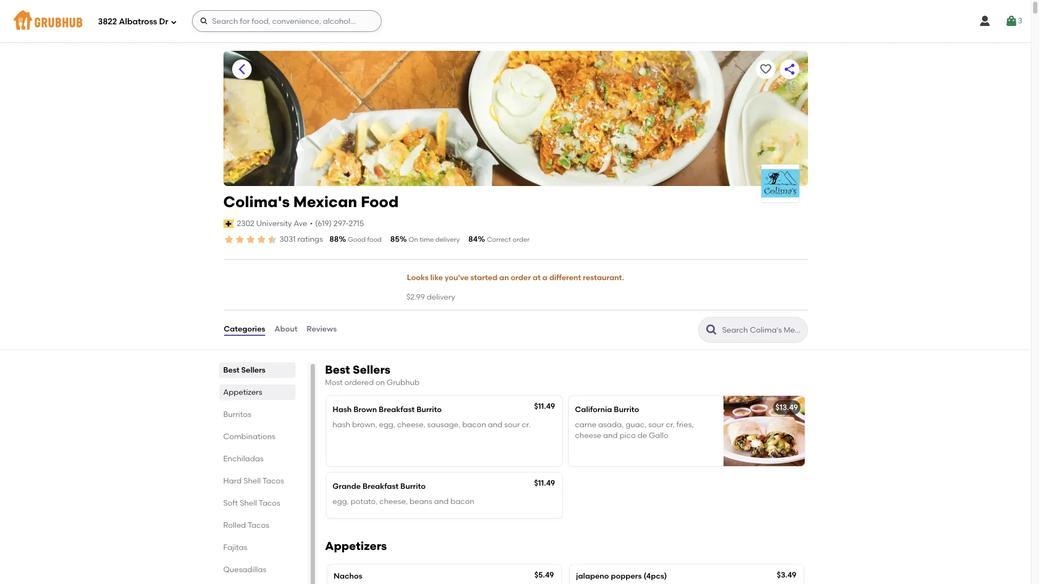 Task type: locate. For each thing, give the bounding box(es) containing it.
different
[[550, 274, 581, 283]]

0 horizontal spatial egg,
[[333, 498, 349, 507]]

started
[[471, 274, 498, 283]]

shell
[[244, 477, 261, 486], [240, 499, 257, 508]]

and down asada,
[[604, 432, 618, 441]]

bacon right sausage,
[[463, 421, 486, 430]]

• (619) 297-2715
[[310, 219, 364, 228]]

guac,
[[626, 421, 647, 430]]

shell right hard
[[244, 477, 261, 486]]

0 horizontal spatial best
[[223, 366, 240, 375]]

297-
[[334, 219, 349, 228]]

carne
[[575, 421, 597, 430]]

sour up gallo
[[649, 421, 664, 430]]

tacos inside the soft shell tacos tab
[[259, 499, 280, 508]]

(619) 297-2715 button
[[315, 219, 364, 230]]

cheese, down hash brown breakfast burrito
[[397, 421, 426, 430]]

tacos down hard shell tacos tab
[[259, 499, 280, 508]]

shell for soft
[[240, 499, 257, 508]]

0 horizontal spatial appetizers
[[223, 388, 262, 397]]

2 vertical spatial tacos
[[248, 521, 269, 530]]

1 horizontal spatial egg,
[[379, 421, 396, 430]]

sellers for best sellers most ordered on grubhub
[[353, 363, 391, 377]]

1 horizontal spatial sellers
[[353, 363, 391, 377]]

$11.49
[[534, 402, 555, 411], [534, 479, 555, 488]]

3031 ratings
[[280, 235, 323, 244]]

tacos for hard shell tacos
[[263, 477, 284, 486]]

order right correct at the left of page
[[513, 236, 530, 244]]

best up the appetizers tab
[[223, 366, 240, 375]]

best sellers most ordered on grubhub
[[325, 363, 420, 388]]

1 vertical spatial order
[[511, 274, 531, 283]]

and
[[488, 421, 503, 430], [604, 432, 618, 441], [434, 498, 449, 507]]

$11.49 for hash brown, egg, cheese, sausage, bacon and sour cr.
[[534, 402, 555, 411]]

order inside button
[[511, 274, 531, 283]]

1 horizontal spatial sour
[[649, 421, 664, 430]]

quesadillas
[[223, 566, 267, 575]]

0 vertical spatial bacon
[[463, 421, 486, 430]]

on
[[376, 378, 385, 388]]

cheese,
[[397, 421, 426, 430], [380, 498, 408, 507]]

1 vertical spatial delivery
[[427, 293, 455, 302]]

0 vertical spatial tacos
[[263, 477, 284, 486]]

jalapeno
[[576, 573, 609, 582]]

appetizers down best sellers in the left of the page
[[223, 388, 262, 397]]

2 $11.49 from the top
[[534, 479, 555, 488]]

tacos up the soft shell tacos tab
[[263, 477, 284, 486]]

fries,
[[677, 421, 694, 430]]

best inside tab
[[223, 366, 240, 375]]

84
[[469, 235, 478, 244]]

1 vertical spatial and
[[604, 432, 618, 441]]

1 vertical spatial bacon
[[451, 498, 475, 507]]

2 horizontal spatial and
[[604, 432, 618, 441]]

1 vertical spatial cheese,
[[380, 498, 408, 507]]

hash brown, egg, cheese, sausage, bacon and sour cr.
[[333, 421, 531, 430]]

appetizers
[[223, 388, 262, 397], [325, 540, 387, 554]]

0 vertical spatial egg,
[[379, 421, 396, 430]]

hard shell tacos
[[223, 477, 284, 486]]

2 vertical spatial and
[[434, 498, 449, 507]]

sour left cr.
[[505, 421, 520, 430]]

0 horizontal spatial sellers
[[241, 366, 266, 375]]

at
[[533, 274, 541, 283]]

2302 university ave
[[237, 219, 307, 228]]

2 sour from the left
[[649, 421, 664, 430]]

1 vertical spatial breakfast
[[363, 482, 399, 492]]

tacos inside hard shell tacos tab
[[263, 477, 284, 486]]

colima's
[[223, 193, 290, 211]]

and left cr.
[[488, 421, 503, 430]]

1 horizontal spatial and
[[488, 421, 503, 430]]

1 $11.49 from the top
[[534, 402, 555, 411]]

sour
[[505, 421, 520, 430], [649, 421, 664, 430]]

bacon
[[463, 421, 486, 430], [451, 498, 475, 507]]

share icon image
[[783, 63, 796, 76]]

$11.49 for egg, potato, cheese, beans and bacon
[[534, 479, 555, 488]]

good
[[348, 236, 366, 244]]

0 horizontal spatial sour
[[505, 421, 520, 430]]

breakfast down grubhub
[[379, 406, 415, 415]]

delivery down like
[[427, 293, 455, 302]]

rolled tacos
[[223, 521, 269, 530]]

most
[[325, 378, 343, 388]]

3822
[[98, 17, 117, 26]]

brown,
[[352, 421, 377, 430]]

hard
[[223, 477, 242, 486]]

order
[[513, 236, 530, 244], [511, 274, 531, 283]]

categories
[[224, 325, 265, 334]]

0 horizontal spatial and
[[434, 498, 449, 507]]

nachos
[[334, 573, 363, 582]]

cr.
[[522, 421, 531, 430]]

delivery right the time
[[436, 236, 460, 244]]

appetizers up nachos
[[325, 540, 387, 554]]

(619)
[[315, 219, 332, 228]]

1 horizontal spatial best
[[325, 363, 350, 377]]

quesadillas tab
[[223, 565, 291, 576]]

cheese, down grande breakfast burrito
[[380, 498, 408, 507]]

0 vertical spatial $11.49
[[534, 402, 555, 411]]

correct
[[487, 236, 511, 244]]

egg, down grande
[[333, 498, 349, 507]]

svg image inside '3' button
[[1006, 15, 1019, 28]]

ave
[[294, 219, 307, 228]]

best inside best sellers most ordered on grubhub
[[325, 363, 350, 377]]

mexican
[[294, 193, 357, 211]]

food
[[361, 193, 399, 211]]

you've
[[445, 274, 469, 283]]

(4pcs)
[[644, 573, 667, 582]]

3 button
[[1006, 11, 1023, 31]]

like
[[431, 274, 443, 283]]

1 vertical spatial shell
[[240, 499, 257, 508]]

jalapeno poppers (4pcs)
[[576, 573, 667, 582]]

good food
[[348, 236, 382, 244]]

star icon image
[[223, 234, 234, 245], [234, 234, 245, 245], [245, 234, 256, 245], [256, 234, 267, 245], [267, 234, 278, 245], [267, 234, 278, 245]]

egg,
[[379, 421, 396, 430], [333, 498, 349, 507]]

combinations tab
[[223, 431, 291, 443]]

sellers
[[353, 363, 391, 377], [241, 366, 266, 375]]

dr
[[159, 17, 168, 26]]

sellers inside best sellers most ordered on grubhub
[[353, 363, 391, 377]]

1 vertical spatial appetizers
[[325, 540, 387, 554]]

burrito up hash brown, egg, cheese, sausage, bacon and sour cr.
[[417, 406, 442, 415]]

search icon image
[[705, 324, 718, 337]]

3031
[[280, 235, 296, 244]]

2 horizontal spatial svg image
[[1006, 15, 1019, 28]]

0 vertical spatial breakfast
[[379, 406, 415, 415]]

tacos inside rolled tacos tab
[[248, 521, 269, 530]]

85
[[391, 235, 400, 244]]

and right beans
[[434, 498, 449, 507]]

sellers for best sellers
[[241, 366, 266, 375]]

breakfast up potato,
[[363, 482, 399, 492]]

sausage,
[[428, 421, 461, 430]]

1 vertical spatial tacos
[[259, 499, 280, 508]]

tacos down the soft shell tacos tab
[[248, 521, 269, 530]]

best for best sellers most ordered on grubhub
[[325, 363, 350, 377]]

sellers up on
[[353, 363, 391, 377]]

best
[[325, 363, 350, 377], [223, 366, 240, 375]]

california burrito
[[575, 406, 640, 415]]

0 vertical spatial and
[[488, 421, 503, 430]]

sellers up the appetizers tab
[[241, 366, 266, 375]]

sellers inside tab
[[241, 366, 266, 375]]

0 horizontal spatial svg image
[[171, 19, 177, 25]]

de
[[638, 432, 647, 441]]

1 horizontal spatial appetizers
[[325, 540, 387, 554]]

svg image
[[1006, 15, 1019, 28], [200, 17, 208, 25], [171, 19, 177, 25]]

best up 'most'
[[325, 363, 350, 377]]

0 vertical spatial shell
[[244, 477, 261, 486]]

brown
[[354, 406, 377, 415]]

shell right the "soft"
[[240, 499, 257, 508]]

restaurant.
[[583, 274, 624, 283]]

1 vertical spatial $11.49
[[534, 479, 555, 488]]

order left at
[[511, 274, 531, 283]]

Search for food, convenience, alcohol... search field
[[192, 10, 382, 32]]

delivery
[[436, 236, 460, 244], [427, 293, 455, 302]]

egg, down hash brown breakfast burrito
[[379, 421, 396, 430]]

bacon right beans
[[451, 498, 475, 507]]

california burrito image
[[724, 396, 805, 467]]

asada,
[[599, 421, 624, 430]]

3822 albatross dr
[[98, 17, 168, 26]]

$13.49
[[776, 403, 798, 413]]

reviews
[[307, 325, 337, 334]]

california
[[575, 406, 612, 415]]

0 vertical spatial appetizers
[[223, 388, 262, 397]]



Task type: vqa. For each thing, say whether or not it's contained in the screenshot.


Task type: describe. For each thing, give the bounding box(es) containing it.
egg, potato, cheese, beans and bacon
[[333, 498, 475, 507]]

hash
[[333, 406, 352, 415]]

grande breakfast burrito
[[333, 482, 426, 492]]

pico
[[620, 432, 636, 441]]

2302 university ave button
[[236, 218, 308, 230]]

0 vertical spatial delivery
[[436, 236, 460, 244]]

categories button
[[223, 311, 266, 350]]

1 vertical spatial egg,
[[333, 498, 349, 507]]

fajitas
[[223, 543, 248, 553]]

bacon for and
[[451, 498, 475, 507]]

looks
[[407, 274, 429, 283]]

looks like you've started an order at a different restaurant. button
[[407, 267, 625, 290]]

best sellers
[[223, 366, 266, 375]]

colima's mexican food logo image
[[762, 170, 800, 198]]

reviews button
[[306, 311, 338, 350]]

ordered
[[345, 378, 374, 388]]

rolled tacos tab
[[223, 520, 291, 532]]

burritos
[[223, 410, 251, 419]]

burrito up 'guac,'
[[614, 406, 640, 415]]

hard shell tacos tab
[[223, 476, 291, 487]]

on time delivery
[[409, 236, 460, 244]]

svg image
[[979, 15, 992, 28]]

save this restaurant image
[[759, 63, 772, 76]]

about
[[275, 325, 298, 334]]

rolled
[[223, 521, 246, 530]]

88
[[330, 235, 339, 244]]

soft shell tacos tab
[[223, 498, 291, 509]]

a
[[543, 274, 548, 283]]

correct order
[[487, 236, 530, 244]]

appetizers tab
[[223, 387, 291, 398]]

Search Colima's Mexican Food search field
[[722, 325, 804, 336]]

ratings
[[298, 235, 323, 244]]

enchiladas tab
[[223, 454, 291, 465]]

0 vertical spatial order
[[513, 236, 530, 244]]

3
[[1019, 16, 1023, 25]]

main navigation navigation
[[0, 0, 1032, 42]]

looks like you've started an order at a different restaurant.
[[407, 274, 624, 283]]

appetizers inside tab
[[223, 388, 262, 397]]

2715
[[349, 219, 364, 228]]

gallo
[[649, 432, 669, 441]]

bacon for sausage,
[[463, 421, 486, 430]]

beans
[[410, 498, 433, 507]]

caret left icon image
[[235, 63, 248, 76]]

soft
[[223, 499, 238, 508]]

and inside carne asada, guac, sour cr, fries, cheese and pico de gallo
[[604, 432, 618, 441]]

potato,
[[351, 498, 378, 507]]

$3.49
[[777, 572, 797, 581]]

grande
[[333, 482, 361, 492]]

0 vertical spatial cheese,
[[397, 421, 426, 430]]

hash brown breakfast burrito
[[333, 406, 442, 415]]

university
[[256, 219, 292, 228]]

sour inside carne asada, guac, sour cr, fries, cheese and pico de gallo
[[649, 421, 664, 430]]

burrito up beans
[[401, 482, 426, 492]]

$2.99
[[407, 293, 425, 302]]

an
[[500, 274, 509, 283]]

combinations
[[223, 432, 276, 442]]

poppers
[[611, 573, 642, 582]]

shell for hard
[[244, 477, 261, 486]]

cheese
[[575, 432, 602, 441]]

2302
[[237, 219, 255, 228]]

1 sour from the left
[[505, 421, 520, 430]]

fajitas tab
[[223, 542, 291, 554]]

best sellers tab
[[223, 365, 291, 376]]

subscription pass image
[[223, 220, 234, 228]]

time
[[420, 236, 434, 244]]

burritos tab
[[223, 409, 291, 421]]

soft shell tacos
[[223, 499, 280, 508]]

grubhub
[[387, 378, 420, 388]]

about button
[[274, 311, 298, 350]]

save this restaurant button
[[756, 60, 776, 79]]

cr,
[[666, 421, 675, 430]]

enchiladas
[[223, 455, 264, 464]]

•
[[310, 219, 313, 228]]

food
[[367, 236, 382, 244]]

$5.49
[[535, 572, 554, 581]]

best for best sellers
[[223, 366, 240, 375]]

on
[[409, 236, 418, 244]]

$2.99 delivery
[[407, 293, 455, 302]]

hash
[[333, 421, 351, 430]]

carne asada, guac, sour cr, fries, cheese and pico de gallo
[[575, 421, 694, 441]]

1 horizontal spatial svg image
[[200, 17, 208, 25]]

tacos for soft shell tacos
[[259, 499, 280, 508]]

albatross
[[119, 17, 157, 26]]

colima's mexican food
[[223, 193, 399, 211]]



